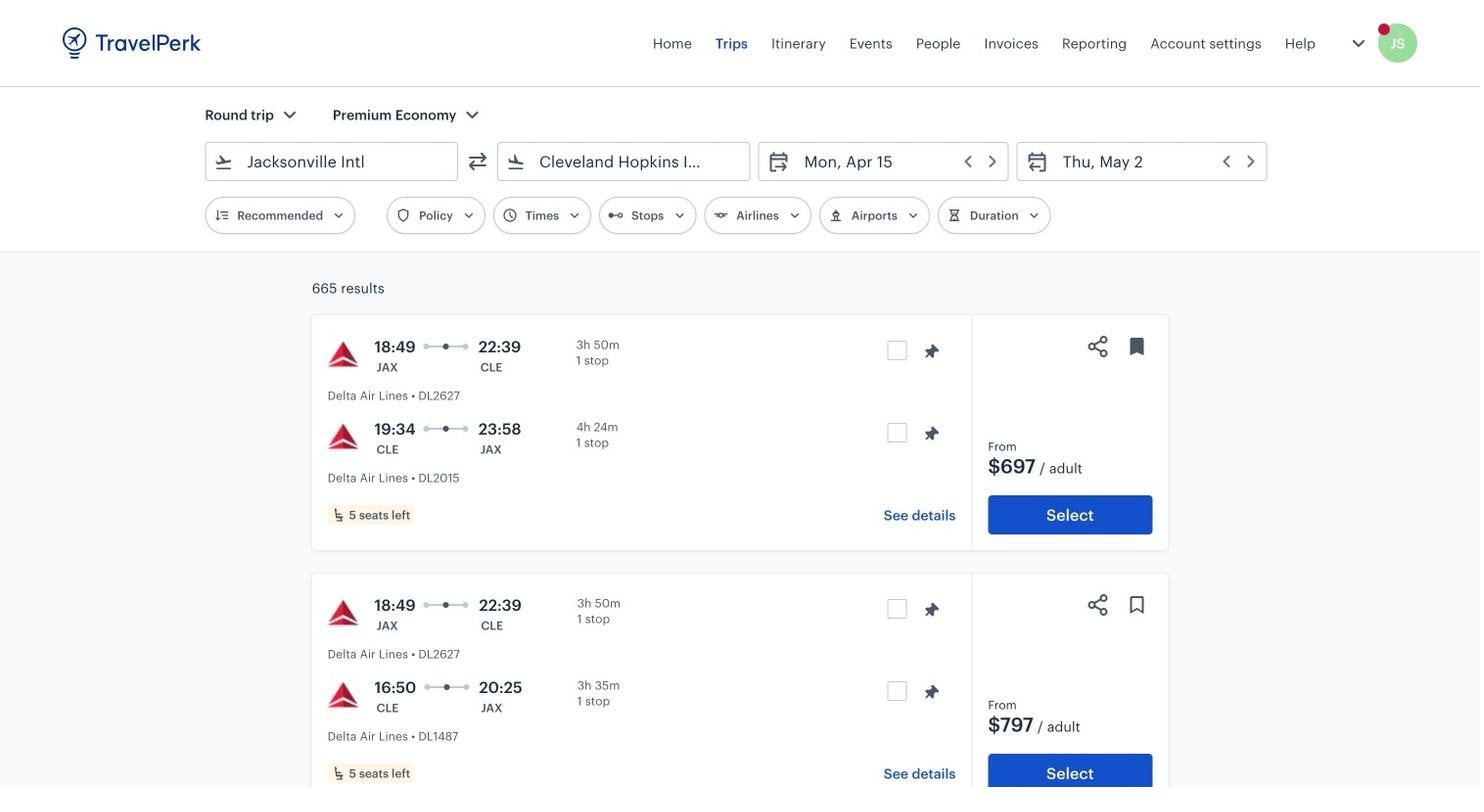 Task type: vqa. For each thing, say whether or not it's contained in the screenshot.
middle Delta Air Lines image
yes



Task type: describe. For each thing, give the bounding box(es) containing it.
1 delta air lines image from the top
[[328, 339, 359, 370]]

From search field
[[233, 146, 432, 177]]

3 delta air lines image from the top
[[328, 680, 359, 711]]



Task type: locate. For each thing, give the bounding box(es) containing it.
2 vertical spatial delta air lines image
[[328, 680, 359, 711]]

1 vertical spatial delta air lines image
[[328, 597, 359, 629]]

Return field
[[1049, 146, 1259, 177]]

delta air lines image
[[328, 421, 359, 452]]

To search field
[[526, 146, 724, 177]]

Depart field
[[791, 146, 1000, 177]]

delta air lines image
[[328, 339, 359, 370], [328, 597, 359, 629], [328, 680, 359, 711]]

0 vertical spatial delta air lines image
[[328, 339, 359, 370]]

2 delta air lines image from the top
[[328, 597, 359, 629]]



